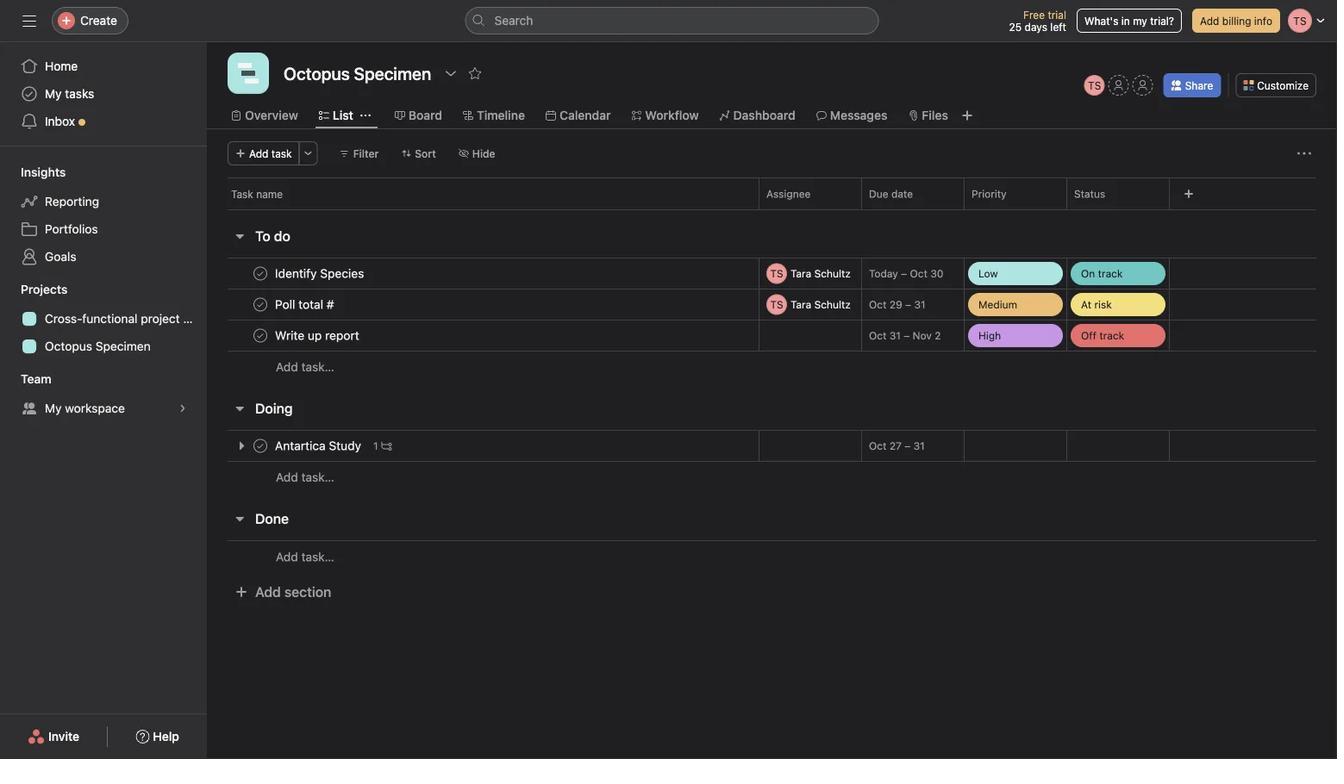 Task type: vqa. For each thing, say whether or not it's contained in the screenshot.
Mark complete "option"
no



Task type: describe. For each thing, give the bounding box(es) containing it.
1 subtask image
[[382, 441, 392, 452]]

invite button
[[16, 722, 91, 753]]

create
[[80, 13, 117, 28]]

add task… button inside header doing tree grid
[[276, 468, 334, 487]]

completed image for oct 29 – 31
[[250, 295, 271, 315]]

2 completed image from the top
[[250, 436, 271, 457]]

home
[[45, 59, 78, 73]]

cross-functional project plan link
[[10, 305, 207, 333]]

timeline
[[477, 108, 525, 122]]

add tab image
[[961, 109, 975, 122]]

customize button
[[1236, 73, 1317, 97]]

medium
[[979, 299, 1018, 311]]

3 add task… button from the top
[[276, 548, 334, 567]]

oct 27 – 31
[[869, 440, 925, 452]]

filter
[[353, 147, 379, 160]]

my workspace link
[[10, 395, 197, 423]]

collapse task list for this section image
[[233, 512, 247, 526]]

– right the today
[[901, 268, 908, 280]]

2
[[935, 330, 941, 342]]

free
[[1024, 9, 1045, 21]]

task name
[[231, 188, 283, 200]]

search
[[495, 13, 533, 28]]

left
[[1051, 21, 1067, 33]]

priority
[[972, 188, 1007, 200]]

completed checkbox inside 'antartica study' cell
[[250, 436, 271, 457]]

name
[[256, 188, 283, 200]]

plan
[[183, 312, 207, 326]]

tara for today – oct 30
[[791, 268, 812, 280]]

reporting
[[45, 194, 99, 209]]

add task button
[[228, 141, 300, 166]]

add field image
[[1184, 189, 1195, 199]]

Identify Species text field
[[272, 265, 369, 282]]

calendar link
[[546, 106, 611, 125]]

add left task
[[249, 147, 269, 160]]

ts for oct 29 – 31
[[771, 299, 784, 311]]

ts button
[[1085, 75, 1105, 96]]

– for oct 31
[[904, 330, 910, 342]]

team
[[21, 372, 51, 386]]

overview link
[[231, 106, 298, 125]]

task… for add task… 'button' within header to do tree grid
[[301, 360, 334, 374]]

add section button
[[228, 577, 338, 608]]

high button
[[965, 321, 1067, 351]]

functional
[[82, 312, 138, 326]]

ts inside button
[[1089, 79, 1102, 91]]

add task… button inside header to do tree grid
[[276, 358, 334, 377]]

files
[[922, 108, 949, 122]]

add task… for third add task… 'button'
[[276, 550, 334, 565]]

completed checkbox inside 'write up report' 'cell'
[[250, 326, 271, 346]]

at risk button
[[1068, 290, 1170, 320]]

off track
[[1082, 330, 1125, 342]]

schultz for today
[[815, 268, 851, 280]]

3 add task… row from the top
[[207, 541, 1338, 574]]

my tasks link
[[10, 80, 197, 108]]

done
[[255, 511, 289, 527]]

off track button
[[1068, 321, 1170, 351]]

teams element
[[0, 364, 207, 426]]

Antartica Study text field
[[272, 438, 367, 455]]

sort button
[[394, 141, 444, 166]]

completed image inside identify species cell
[[250, 263, 271, 284]]

low
[[979, 268, 999, 280]]

header doing tree grid
[[207, 430, 1338, 493]]

oct for oct 31 – nov 2
[[869, 330, 887, 342]]

ts for today – oct 30
[[771, 268, 784, 280]]

to do button
[[255, 221, 291, 252]]

2 add task… row from the top
[[207, 461, 1338, 493]]

trial
[[1048, 9, 1067, 21]]

free trial 25 days left
[[1010, 9, 1067, 33]]

goals
[[45, 250, 76, 264]]

trial?
[[1151, 15, 1175, 27]]

goals link
[[10, 243, 197, 271]]

global element
[[0, 42, 207, 146]]

add task… for add task… 'button' within header to do tree grid
[[276, 360, 334, 374]]

more actions image
[[1298, 147, 1312, 160]]

inbox
[[45, 114, 75, 129]]

add a task to this section image
[[301, 402, 315, 416]]

risk
[[1095, 299, 1112, 311]]

insights button
[[0, 164, 66, 181]]

insights element
[[0, 157, 207, 274]]

1 vertical spatial 31
[[890, 330, 901, 342]]

today – oct 30
[[869, 268, 944, 280]]

25
[[1010, 21, 1022, 33]]

add for add task… 'button' in the header doing tree grid
[[276, 471, 298, 485]]

task
[[272, 147, 292, 160]]

add for add billing info "button"
[[1201, 15, 1220, 27]]

filter button
[[332, 141, 387, 166]]

tara schultz for today
[[791, 268, 851, 280]]

add for add task… 'button' within header to do tree grid
[[276, 360, 298, 374]]

doing
[[255, 401, 293, 417]]

task
[[231, 188, 253, 200]]

poll total # cell
[[207, 289, 760, 321]]

workspace
[[65, 402, 125, 416]]

expand subtask list for the task antartica study image
[[235, 439, 248, 453]]

add section
[[255, 584, 332, 601]]

collapse task list for this section image for doing
[[233, 402, 247, 416]]

reporting link
[[10, 188, 197, 216]]

cross-
[[45, 312, 82, 326]]

home link
[[10, 53, 197, 80]]

low button
[[965, 259, 1067, 289]]

off
[[1082, 330, 1097, 342]]

31 for 29
[[915, 299, 926, 311]]

tasks
[[65, 87, 94, 101]]

help button
[[124, 722, 191, 753]]

files link
[[909, 106, 949, 125]]

list
[[333, 108, 353, 122]]

add billing info button
[[1193, 9, 1281, 33]]

high
[[979, 330, 1002, 342]]

done button
[[255, 504, 289, 535]]

1 add task… row from the top
[[207, 351, 1338, 383]]

specimen
[[96, 339, 151, 354]]

cross-functional project plan
[[45, 312, 207, 326]]



Task type: locate. For each thing, give the bounding box(es) containing it.
2 vertical spatial task…
[[301, 550, 334, 565]]

octopus specimen
[[45, 339, 151, 354]]

sort
[[415, 147, 436, 160]]

project
[[141, 312, 180, 326]]

1 completed checkbox from the top
[[250, 326, 271, 346]]

completed checkbox right expand subtask list for the task antartica study image
[[250, 436, 271, 457]]

add left section
[[255, 584, 281, 601]]

add task… button up section
[[276, 548, 334, 567]]

completed checkbox left poll total # text field
[[250, 295, 271, 315]]

tara schultz left the 29
[[791, 299, 851, 311]]

schultz for oct 29
[[815, 299, 851, 311]]

info
[[1255, 15, 1273, 27]]

add up the done
[[276, 471, 298, 485]]

track for on track
[[1099, 268, 1123, 280]]

0 vertical spatial ts
[[1089, 79, 1102, 91]]

create button
[[52, 7, 128, 35]]

1 completed image from the top
[[250, 295, 271, 315]]

2 add task… from the top
[[276, 471, 334, 485]]

nov
[[913, 330, 932, 342]]

0 vertical spatial tara schultz
[[791, 268, 851, 280]]

portfolios link
[[10, 216, 197, 243]]

add billing info
[[1201, 15, 1273, 27]]

task… for add task… 'button' in the header doing tree grid
[[301, 471, 334, 485]]

27
[[890, 440, 902, 452]]

add task
[[249, 147, 292, 160]]

dashboard link
[[720, 106, 796, 125]]

tara
[[791, 268, 812, 280], [791, 299, 812, 311]]

– left nov
[[904, 330, 910, 342]]

– for oct 29
[[906, 299, 912, 311]]

my left tasks
[[45, 87, 62, 101]]

1 task… from the top
[[301, 360, 334, 374]]

tab actions image
[[360, 110, 371, 121]]

list link
[[319, 106, 353, 125]]

oct 31 – nov 2
[[869, 330, 941, 342]]

2 vertical spatial 31
[[914, 440, 925, 452]]

2 completed checkbox from the top
[[250, 295, 271, 315]]

my inside the global element
[[45, 87, 62, 101]]

1 add task… from the top
[[276, 360, 334, 374]]

medium button
[[965, 290, 1067, 320]]

more actions image
[[303, 148, 314, 159]]

customize
[[1258, 79, 1309, 91]]

task… inside header to do tree grid
[[301, 360, 334, 374]]

track right off
[[1100, 330, 1125, 342]]

Completed checkbox
[[250, 263, 271, 284], [250, 295, 271, 315]]

1 completed checkbox from the top
[[250, 263, 271, 284]]

add task… row
[[207, 351, 1338, 383], [207, 461, 1338, 493], [207, 541, 1338, 574]]

my for my tasks
[[45, 87, 62, 101]]

1 tara from the top
[[791, 268, 812, 280]]

0 vertical spatial schultz
[[815, 268, 851, 280]]

add task… down "write up report" text field
[[276, 360, 334, 374]]

collapse task list for this section image left "doing" "button"
[[233, 402, 247, 416]]

schultz left the today
[[815, 268, 851, 280]]

tara schultz left the today
[[791, 268, 851, 280]]

track for off track
[[1100, 330, 1125, 342]]

completed image left poll total # text field
[[250, 295, 271, 315]]

row containing task name
[[207, 178, 1338, 210]]

what's in my trial? button
[[1077, 9, 1182, 33]]

2 schultz from the top
[[815, 299, 851, 311]]

messages
[[830, 108, 888, 122]]

completed image left "write up report" text field
[[250, 326, 271, 346]]

add to starred image
[[469, 66, 482, 80]]

add left billing
[[1201, 15, 1220, 27]]

to
[[255, 228, 271, 245]]

share button
[[1164, 73, 1222, 97]]

completed checkbox for today
[[250, 263, 271, 284]]

write up report cell
[[207, 320, 760, 352]]

0 vertical spatial add task… row
[[207, 351, 1338, 383]]

3 task… from the top
[[301, 550, 334, 565]]

completed image
[[250, 263, 271, 284], [250, 436, 271, 457]]

– right 27
[[905, 440, 911, 452]]

track right on
[[1099, 268, 1123, 280]]

add task…
[[276, 360, 334, 374], [276, 471, 334, 485], [276, 550, 334, 565]]

row containing oct 27
[[207, 430, 1338, 462]]

2 tara schultz from the top
[[791, 299, 851, 311]]

completed image inside 'write up report' 'cell'
[[250, 326, 271, 346]]

task… for third add task… 'button'
[[301, 550, 334, 565]]

completed image down "to"
[[250, 263, 271, 284]]

30
[[931, 268, 944, 280]]

doing button
[[255, 393, 293, 424]]

due
[[869, 188, 889, 200]]

0 vertical spatial my
[[45, 87, 62, 101]]

identify species cell
[[207, 258, 760, 290]]

on
[[1082, 268, 1096, 280]]

2 completed checkbox from the top
[[250, 436, 271, 457]]

do
[[274, 228, 291, 245]]

oct for oct 27 – 31
[[869, 440, 887, 452]]

antartica study cell
[[207, 430, 760, 462]]

oct inside header doing tree grid
[[869, 440, 887, 452]]

1 vertical spatial tara
[[791, 299, 812, 311]]

31 right 27
[[914, 440, 925, 452]]

0 vertical spatial completed checkbox
[[250, 263, 271, 284]]

at risk
[[1082, 299, 1112, 311]]

add task… button down the antartica study text box
[[276, 468, 334, 487]]

2 tara from the top
[[791, 299, 812, 311]]

oct for oct 29 – 31
[[869, 299, 887, 311]]

2 vertical spatial add task… row
[[207, 541, 1338, 574]]

add task… button
[[276, 358, 334, 377], [276, 468, 334, 487], [276, 548, 334, 567]]

Write up report text field
[[272, 327, 365, 345]]

task…
[[301, 360, 334, 374], [301, 471, 334, 485], [301, 550, 334, 565]]

1 vertical spatial add task… row
[[207, 461, 1338, 493]]

2 vertical spatial add task…
[[276, 550, 334, 565]]

1 vertical spatial completed image
[[250, 436, 271, 457]]

days
[[1025, 21, 1048, 33]]

– right the 29
[[906, 299, 912, 311]]

billing
[[1223, 15, 1252, 27]]

1 vertical spatial completed checkbox
[[250, 295, 271, 315]]

1 vertical spatial ts
[[771, 268, 784, 280]]

completed image inside poll total # cell
[[250, 295, 271, 315]]

completed checkbox for oct 29
[[250, 295, 271, 315]]

task… down "write up report" text field
[[301, 360, 334, 374]]

oct left the 30
[[910, 268, 928, 280]]

0 vertical spatial add task…
[[276, 360, 334, 374]]

octopus specimen link
[[10, 333, 197, 361]]

collapse task list for this section image left "to"
[[233, 229, 247, 243]]

row
[[207, 178, 1338, 210], [228, 209, 1317, 210], [207, 258, 1338, 290], [207, 289, 1338, 321], [207, 320, 1338, 352], [207, 430, 1338, 462]]

search list box
[[465, 7, 879, 35]]

ts
[[1089, 79, 1102, 91], [771, 268, 784, 280], [771, 299, 784, 311]]

1 add task… button from the top
[[276, 358, 334, 377]]

my for my workspace
[[45, 402, 62, 416]]

oct
[[910, 268, 928, 280], [869, 299, 887, 311], [869, 330, 887, 342], [869, 440, 887, 452]]

oct 29 – 31
[[869, 299, 926, 311]]

oct down oct 29 – 31 on the top of page
[[869, 330, 887, 342]]

1 vertical spatial track
[[1100, 330, 1125, 342]]

insights
[[21, 165, 66, 179]]

hide button
[[451, 141, 503, 166]]

0 vertical spatial task…
[[301, 360, 334, 374]]

add task… down the antartica study text box
[[276, 471, 334, 485]]

completed image right expand subtask list for the task antartica study image
[[250, 436, 271, 457]]

projects element
[[0, 274, 207, 364]]

tara for oct 29 – 31
[[791, 299, 812, 311]]

add task… button down "write up report" text field
[[276, 358, 334, 377]]

add task… for add task… 'button' in the header doing tree grid
[[276, 471, 334, 485]]

oct left 27
[[869, 440, 887, 452]]

projects
[[21, 282, 68, 297]]

31 right the 29
[[915, 299, 926, 311]]

add for third add task… 'button'
[[276, 550, 298, 565]]

task… inside header doing tree grid
[[301, 471, 334, 485]]

– for oct 27
[[905, 440, 911, 452]]

1 vertical spatial add task…
[[276, 471, 334, 485]]

calendar
[[560, 108, 611, 122]]

completed checkbox left "write up report" text field
[[250, 326, 271, 346]]

add inside "button"
[[1201, 15, 1220, 27]]

invite
[[48, 730, 79, 744]]

task… up section
[[301, 550, 334, 565]]

collapse task list for this section image
[[233, 229, 247, 243], [233, 402, 247, 416]]

add inside header to do tree grid
[[276, 360, 298, 374]]

31 left nov
[[890, 330, 901, 342]]

0 vertical spatial 31
[[915, 299, 926, 311]]

hide sidebar image
[[22, 14, 36, 28]]

add task… up section
[[276, 550, 334, 565]]

see details, my workspace image
[[178, 404, 188, 414]]

0 vertical spatial add task… button
[[276, 358, 334, 377]]

0 vertical spatial tara
[[791, 268, 812, 280]]

row containing oct 31
[[207, 320, 1338, 352]]

task… down the antartica study text box
[[301, 471, 334, 485]]

workflow
[[646, 108, 699, 122]]

header to do tree grid
[[207, 258, 1338, 383]]

add up "doing" "button"
[[276, 360, 298, 374]]

octopus
[[45, 339, 92, 354]]

schultz left the 29
[[815, 299, 851, 311]]

overview
[[245, 108, 298, 122]]

in
[[1122, 15, 1131, 27]]

add task… inside header to do tree grid
[[276, 360, 334, 374]]

projects button
[[0, 281, 68, 298]]

add inside header doing tree grid
[[276, 471, 298, 485]]

0 vertical spatial completed checkbox
[[250, 326, 271, 346]]

None text field
[[279, 58, 436, 89]]

my
[[1133, 15, 1148, 27]]

1 vertical spatial add task… button
[[276, 468, 334, 487]]

at
[[1082, 299, 1092, 311]]

1 vertical spatial completed checkbox
[[250, 436, 271, 457]]

Completed checkbox
[[250, 326, 271, 346], [250, 436, 271, 457]]

search button
[[465, 7, 879, 35]]

portfolios
[[45, 222, 98, 236]]

2 add task… button from the top
[[276, 468, 334, 487]]

schultz
[[815, 268, 851, 280], [815, 299, 851, 311]]

track
[[1099, 268, 1123, 280], [1100, 330, 1125, 342]]

1 my from the top
[[45, 87, 62, 101]]

show options image
[[444, 66, 458, 80]]

0 vertical spatial collapse task list for this section image
[[233, 229, 247, 243]]

2 collapse task list for this section image from the top
[[233, 402, 247, 416]]

hide
[[473, 147, 496, 160]]

2 my from the top
[[45, 402, 62, 416]]

assignee
[[767, 188, 811, 200]]

1 vertical spatial completed image
[[250, 326, 271, 346]]

on track button
[[1068, 259, 1170, 289]]

0 vertical spatial completed image
[[250, 295, 271, 315]]

1 collapse task list for this section image from the top
[[233, 229, 247, 243]]

my workspace
[[45, 402, 125, 416]]

completed image
[[250, 295, 271, 315], [250, 326, 271, 346]]

29
[[890, 299, 903, 311]]

my tasks
[[45, 87, 94, 101]]

workflow link
[[632, 106, 699, 125]]

to do
[[255, 228, 291, 245]]

completed checkbox inside identify species cell
[[250, 263, 271, 284]]

3 add task… from the top
[[276, 550, 334, 565]]

– inside header doing tree grid
[[905, 440, 911, 452]]

add up add section button
[[276, 550, 298, 565]]

collapse task list for this section image for to do
[[233, 229, 247, 243]]

0 vertical spatial completed image
[[250, 263, 271, 284]]

1 vertical spatial collapse task list for this section image
[[233, 402, 247, 416]]

tara schultz for oct
[[791, 299, 851, 311]]

on track
[[1082, 268, 1123, 280]]

completed image for oct 31 – nov 2
[[250, 326, 271, 346]]

1 tara schultz from the top
[[791, 268, 851, 280]]

team button
[[0, 371, 51, 388]]

completed checkbox down "to"
[[250, 263, 271, 284]]

31 for 27
[[914, 440, 925, 452]]

share
[[1186, 79, 1214, 91]]

add task… inside header doing tree grid
[[276, 471, 334, 485]]

board
[[409, 108, 442, 122]]

31 inside header doing tree grid
[[914, 440, 925, 452]]

1 completed image from the top
[[250, 263, 271, 284]]

dashboard
[[734, 108, 796, 122]]

what's in my trial?
[[1085, 15, 1175, 27]]

2 task… from the top
[[301, 471, 334, 485]]

today
[[869, 268, 899, 280]]

help
[[153, 730, 179, 744]]

Poll total # text field
[[272, 296, 339, 314]]

status
[[1075, 188, 1106, 200]]

what's
[[1085, 15, 1119, 27]]

1 vertical spatial my
[[45, 402, 62, 416]]

2 completed image from the top
[[250, 326, 271, 346]]

my down team
[[45, 402, 62, 416]]

timeline link
[[463, 106, 525, 125]]

completed checkbox inside poll total # cell
[[250, 295, 271, 315]]

1 schultz from the top
[[815, 268, 851, 280]]

oct left the 29
[[869, 299, 887, 311]]

timeline image
[[238, 63, 259, 84]]

1 vertical spatial tara schultz
[[791, 299, 851, 311]]

1 vertical spatial task…
[[301, 471, 334, 485]]

2 vertical spatial ts
[[771, 299, 784, 311]]

my inside teams element
[[45, 402, 62, 416]]

2 vertical spatial add task… button
[[276, 548, 334, 567]]

0 vertical spatial track
[[1099, 268, 1123, 280]]

1 vertical spatial schultz
[[815, 299, 851, 311]]



